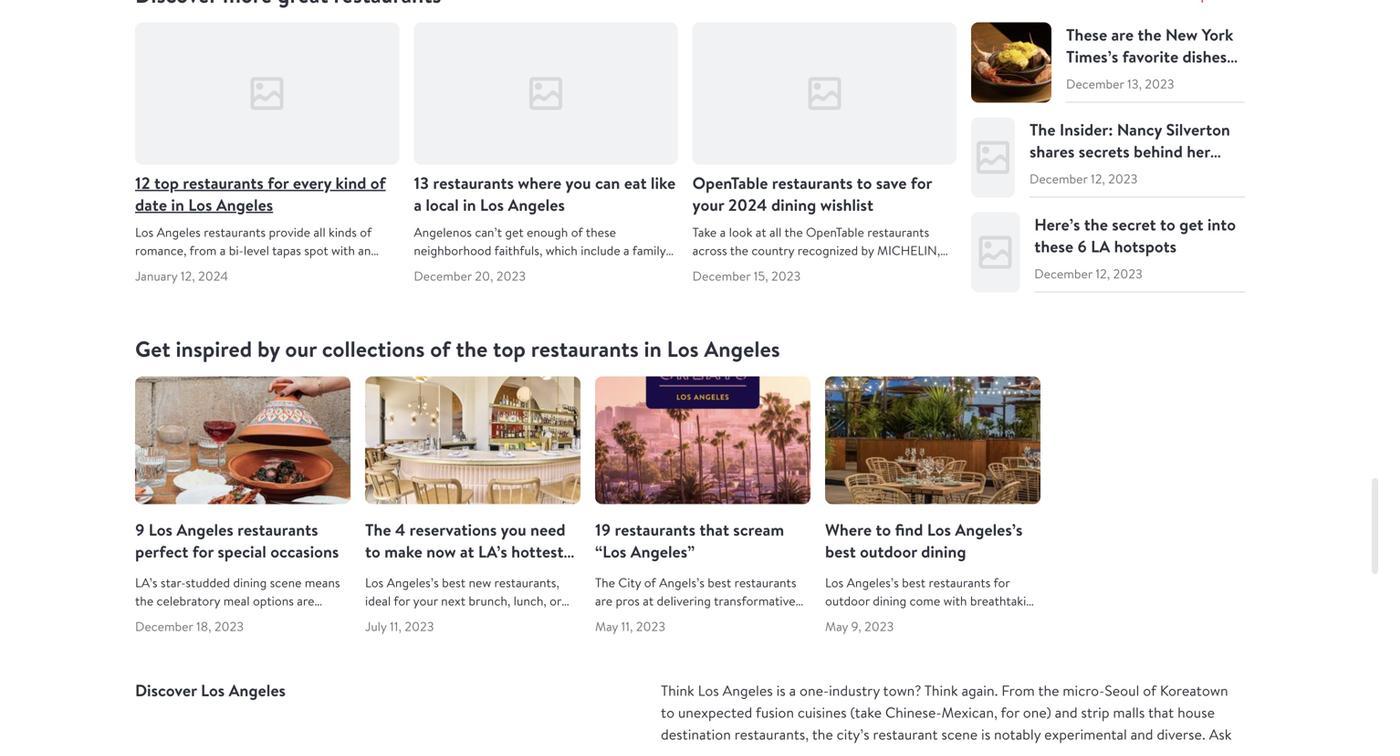 Task type: describe. For each thing, give the bounding box(es) containing it.
the down fusion
[[787, 747, 808, 751]]

here's the secret to get into these 6 la hotspots december 12, 2023
[[1035, 213, 1236, 282]]

20,
[[475, 267, 493, 284]]

featured image for these are the new york times's favorite dishes across america in 2023 image
[[971, 22, 1052, 103]]

outdoor inside the where to find los angeles's best outdoor dining
[[860, 540, 917, 563]]

december 18, 2023
[[135, 618, 244, 635]]

dining for outdoor
[[921, 540, 966, 563]]

selection
[[262, 260, 312, 277]]

need
[[530, 518, 566, 541]]

restaurant inside the 4 reservations you need to make now at la's hottest 2023 restaurant openings
[[407, 562, 481, 585]]

hottest inside los angeles's best new restaurants, ideal for your next brunch, lunch, or dinner, are home to some of the city's hottest tables.
[[365, 629, 406, 646]]

all inside 12 top restaurants for every kind of date in los angeles los angeles restaurants provide all kinds of romance, from a bi-level tapas spot with an excellent spanish wine selection to a classic steakhouse with a sweeping patio.
[[313, 223, 326, 240]]

angelenos
[[414, 223, 472, 240]]

the down gem
[[456, 334, 488, 364]]

to inside here's the secret to get into these 6 la hotspots december 12, 2023
[[1160, 213, 1176, 236]]

that inside think los angeles is a one-industry town? think again. from the micro-seoul of koreatown to unexpected fusion cuisines (take chinese-mexican, for one) and strip malls that house destination restaurants, the city's restaurant scene is notably experimental and diverse. ask locals where to find the best taco truck (or lonchero) in the city, and you've struck a mat
[[1148, 703, 1174, 722]]

where inside think los angeles is a one-industry town? think again. from the micro-seoul of koreatown to unexpected fusion cuisines (take chinese-mexican, for one) and strip malls that house destination restaurants, the city's restaurant scene is notably experimental and diverse. ask locals where to find the best taco truck (or lonchero) in the city, and you've struck a mat
[[700, 747, 739, 751]]

that inside 19 restaurants that scream "los angeles"
[[700, 518, 729, 541]]

new inside the opentable restaurants to save for your 2024 dining wishlist take a look at all the opentable restaurants across the country recognized by michelin, the james beard awards, the new york times, and more.
[[854, 260, 879, 277]]

of inside think los angeles is a one-industry town? think again. from the micro-seoul of koreatown to unexpected fusion cuisines (take chinese-mexican, for one) and strip malls that house destination restaurants, the city's restaurant scene is notably experimental and diverse. ask locals where to find the best taco truck (or lonchero) in the city, and you've struck a mat
[[1143, 681, 1157, 700]]

angeles right the discover
[[229, 679, 286, 702]]

to down the unexpected
[[742, 747, 756, 751]]

19 restaurants that scream "los angeles"
[[595, 518, 784, 563]]

awards,
[[786, 260, 830, 277]]

angeles inside 13 restaurants where you can eat like a local in los angeles angelenos can't get enough of these neighborhood faithfuls, which include a family- owned thai restaurant near lax and a revered mexican gem in tujunga.
[[508, 193, 565, 216]]

9 los angeles restaurants perfect for special occasions image
[[135, 376, 351, 504]]

11, for 19 restaurants that scream "los angeles"
[[621, 618, 633, 635]]

you've
[[1090, 747, 1131, 751]]

featured image for 13 restaurants where you can eat like a local in los angeles image
[[524, 71, 568, 115]]

1 vertical spatial with
[[200, 278, 223, 295]]

the down look
[[730, 242, 749, 259]]

koreatown
[[1160, 681, 1228, 700]]

for inside 9 los angeles restaurants perfect for special occasions
[[192, 540, 214, 563]]

beard
[[751, 260, 783, 277]]

revered
[[623, 260, 666, 277]]

brunch,
[[469, 592, 511, 609]]

angeles's for the 4 reservations you need to make now at la's hottest 2023 restaurant openings
[[387, 574, 439, 591]]

you for can
[[566, 171, 591, 194]]

from
[[189, 242, 217, 259]]

taco
[[842, 747, 870, 751]]

notably
[[994, 725, 1041, 744]]

angeles down the more. at the top of page
[[704, 334, 780, 364]]

find inside the where to find los angeles's best outdoor dining
[[895, 518, 923, 541]]

15,
[[754, 267, 768, 284]]

los inside think los angeles is a one-industry town? think again. from the micro-seoul of koreatown to unexpected fusion cuisines (take chinese-mexican, for one) and strip malls that house destination restaurants, the city's restaurant scene is notably experimental and diverse. ask locals where to find the best taco truck (or lonchero) in the city, and you've struck a mat
[[698, 681, 719, 700]]

december 12, 2023
[[1030, 170, 1138, 187]]

town?
[[883, 681, 922, 700]]

tables.
[[408, 629, 444, 646]]

opentable restaurants to save for your 2024 dining wishlist take a look at all the opentable restaurants across the country recognized by michelin, the james beard awards, the new york times, and more.
[[693, 171, 944, 295]]

in right gem
[[490, 278, 500, 295]]

may for 19 restaurants that scream "los angeles"
[[595, 618, 618, 635]]

the down the notably
[[1010, 747, 1031, 751]]

thai
[[453, 260, 476, 277]]

12, for 2024
[[181, 267, 195, 284]]

19
[[595, 518, 611, 541]]

can't
[[475, 223, 502, 240]]

angeles's inside the where to find los angeles's best outdoor dining
[[955, 518, 1023, 541]]

are inside los angeles's best new restaurants, ideal for your next brunch, lunch, or dinner, are home to some of the city's hottest tables.
[[406, 611, 424, 627]]

1 vertical spatial by
[[257, 334, 280, 364]]

to inside the 4 reservations you need to make now at la's hottest 2023 restaurant openings
[[365, 540, 381, 563]]

across inside these are the new york times's favorite dishes across america in 2023
[[1066, 67, 1111, 90]]

2023 for december 13, 2023
[[1145, 75, 1175, 92]]

9,
[[851, 618, 862, 635]]

lonchero)
[[931, 747, 992, 751]]

owned
[[414, 260, 451, 277]]

angeles"
[[631, 540, 695, 563]]

at inside the 4 reservations you need to make now at la's hottest 2023 restaurant openings
[[460, 540, 474, 563]]

where
[[825, 518, 872, 541]]

13
[[414, 171, 429, 194]]

the inside these are the new york times's favorite dishes across america in 2023
[[1138, 23, 1162, 46]]

spanish
[[188, 260, 230, 277]]

2023 for may 11, 2023
[[636, 618, 666, 635]]

discover los angeles
[[135, 679, 286, 702]]

classic
[[339, 260, 374, 277]]

december for december 20, 2023
[[414, 267, 472, 284]]

restaurants inside 9 los angeles restaurants perfect for special occasions
[[237, 518, 318, 541]]

(take
[[850, 703, 882, 722]]

steakhouse
[[135, 278, 197, 295]]

special
[[218, 540, 266, 563]]

here's
[[1035, 213, 1080, 236]]

cuisines
[[798, 703, 847, 722]]

outdoor inside los angeles's best restaurants for outdoor dining come with breathtaking views, scenic streetside tables, and charming patios.
[[825, 592, 870, 609]]

experimental
[[1045, 725, 1127, 744]]

date
[[135, 193, 167, 216]]

restaurants inside 13 restaurants where you can eat like a local in los angeles angelenos can't get enough of these neighborhood faithfuls, which include a family- owned thai restaurant near lax and a revered mexican gem in tujunga.
[[433, 171, 514, 194]]

restaurants, inside think los angeles is a one-industry town? think again. from the micro-seoul of koreatown to unexpected fusion cuisines (take chinese-mexican, for one) and strip malls that house destination restaurants, the city's restaurant scene is notably experimental and diverse. ask locals where to find the best taco truck (or lonchero) in the city, and you've struck a mat
[[735, 725, 809, 744]]

kinds
[[329, 223, 357, 240]]

city's inside los angeles's best new restaurants, ideal for your next brunch, lunch, or dinner, are home to some of the city's hottest tables.
[[545, 611, 573, 627]]

2023 inside the 4 reservations you need to make now at la's hottest 2023 restaurant openings
[[365, 562, 403, 585]]

a inside the opentable restaurants to save for your 2024 dining wishlist take a look at all the opentable restaurants across the country recognized by michelin, the james beard awards, the new york times, and more.
[[720, 223, 726, 240]]

angeles up romance,
[[157, 223, 201, 240]]

a down diverse. in the right of the page
[[1178, 747, 1185, 751]]

a down spanish in the left top of the page
[[227, 278, 233, 295]]

the down cuisines
[[812, 725, 833, 744]]

january
[[135, 267, 178, 284]]

11, for the 4 reservations you need to make now at la's hottest 2023 restaurant openings
[[390, 618, 402, 635]]

a down include
[[614, 260, 620, 277]]

across inside the opentable restaurants to save for your 2024 dining wishlist take a look at all the opentable restaurants across the country recognized by michelin, the james beard awards, the new york times, and more.
[[693, 242, 727, 259]]

featured image for opentable restaurants to save for your 2024 dining wishlist image
[[803, 71, 847, 115]]

enough
[[527, 223, 568, 240]]

to inside the where to find los angeles's best outdoor dining
[[876, 518, 891, 541]]

la inside the insider: nancy silverton shares secrets behind her beloved mozzaplex in la
[[1186, 162, 1205, 185]]

where to find los angeles's best outdoor dining image
[[825, 376, 1041, 504]]

12, for 2023
[[1091, 170, 1105, 187]]

these inside here's the secret to get into these 6 la hotspots december 12, 2023
[[1035, 235, 1074, 258]]

york inside the opentable restaurants to save for your 2024 dining wishlist take a look at all the opentable restaurants across the country recognized by michelin, the james beard awards, the new york times, and more.
[[882, 260, 907, 277]]

of down mexican
[[430, 334, 451, 364]]

a left bi-
[[220, 242, 226, 259]]

13,
[[1127, 75, 1142, 92]]

the 4 reservations you need to make now at la's hottest 2023 restaurant openings image
[[365, 376, 581, 504]]

where inside 13 restaurants where you can eat like a local in los angeles angelenos can't get enough of these neighborhood faithfuls, which include a family- owned thai restaurant near lax and a revered mexican gem in tujunga.
[[518, 171, 562, 194]]

restaurant inside 13 restaurants where you can eat like a local in los angeles angelenos can't get enough of these neighborhood faithfuls, which include a family- owned thai restaurant near lax and a revered mexican gem in tujunga.
[[479, 260, 535, 277]]

2023 for december 18, 2023
[[214, 618, 244, 635]]

restaurant inside think los angeles is a one-industry town? think again. from the micro-seoul of koreatown to unexpected fusion cuisines (take chinese-mexican, for one) and strip malls that house destination restaurants, the city's restaurant scene is notably experimental and diverse. ask locals where to find the best taco truck (or lonchero) in the city, and you've struck a mat
[[873, 725, 938, 744]]

2024 inside the opentable restaurants to save for your 2024 dining wishlist take a look at all the opentable restaurants across the country recognized by michelin, the james beard awards, the new york times, and more.
[[728, 193, 768, 216]]

los angeles's best restaurants for outdoor dining come with breathtaking views, scenic streetside tables, and charming patios.
[[825, 574, 1040, 646]]

an
[[358, 242, 371, 259]]

hotspots
[[1114, 235, 1177, 258]]

9
[[135, 518, 145, 541]]

2023 inside here's the secret to get into these 6 la hotspots december 12, 2023
[[1113, 265, 1143, 282]]

are inside these are the new york times's favorite dishes across america in 2023
[[1112, 23, 1134, 46]]

new inside these are the new york times's favorite dishes across america in 2023
[[1166, 23, 1198, 46]]

mozzaplex
[[1090, 162, 1164, 185]]

make
[[384, 540, 423, 563]]

2023 for december 15, 2023
[[771, 267, 801, 284]]

michelin,
[[877, 242, 940, 259]]

december for december 15, 2023
[[693, 267, 751, 284]]

home
[[427, 611, 458, 627]]

house
[[1178, 703, 1215, 722]]

13 restaurants where you can eat like a local in los angeles angelenos can't get enough of these neighborhood faithfuls, which include a family- owned thai restaurant near lax and a revered mexican gem in tujunga.
[[414, 171, 676, 295]]

secrets
[[1079, 140, 1130, 163]]

a left local
[[414, 193, 422, 216]]

december 13, 2023
[[1066, 75, 1175, 92]]

1 horizontal spatial is
[[981, 725, 991, 744]]

dining inside los angeles's best restaurants for outdoor dining come with breathtaking views, scenic streetside tables, and charming patios.
[[873, 592, 907, 609]]

spot
[[304, 242, 328, 259]]

ask
[[1209, 725, 1232, 744]]

12
[[135, 171, 150, 194]]

get
[[135, 334, 170, 364]]

insider:
[[1060, 118, 1113, 141]]

for inside the opentable restaurants to save for your 2024 dining wishlist take a look at all the opentable restaurants across the country recognized by michelin, the james beard awards, the new york times, and more.
[[911, 171, 932, 194]]

kind
[[336, 171, 367, 194]]

wine
[[233, 260, 259, 277]]

lax
[[566, 260, 588, 277]]

near
[[538, 260, 563, 277]]

favorite
[[1123, 45, 1179, 68]]

may for where to find los angeles's best outdoor dining
[[825, 618, 848, 635]]

december 15, 2023
[[693, 267, 801, 284]]

james
[[714, 260, 748, 277]]

the down recognized
[[832, 260, 851, 277]]

tables,
[[957, 611, 993, 627]]

these are the new york times's favorite dishes across america in 2023
[[1066, 23, 1234, 90]]

unexpected
[[678, 703, 753, 722]]

neighborhood
[[414, 242, 492, 259]]

sweeping
[[236, 278, 287, 295]]

of inside 13 restaurants where you can eat like a local in los angeles angelenos can't get enough of these neighborhood faithfuls, which include a family- owned thai restaurant near lax and a revered mexican gem in tujunga.
[[571, 223, 583, 240]]

december for december 18, 2023
[[135, 618, 193, 635]]

the left james
[[693, 260, 711, 277]]

chinese-
[[885, 703, 942, 722]]

july 11, 2023
[[365, 618, 434, 635]]

come
[[910, 592, 941, 609]]

behind
[[1134, 140, 1183, 163]]



Task type: locate. For each thing, give the bounding box(es) containing it.
you left can
[[566, 171, 591, 194]]

december for december 12, 2023
[[1030, 170, 1088, 187]]

may 9, 2023
[[825, 618, 894, 635]]

strip
[[1081, 703, 1110, 722]]

12,
[[1091, 170, 1105, 187], [1096, 265, 1110, 282], [181, 267, 195, 284]]

next
[[441, 592, 466, 609]]

dining inside the where to find los angeles's best outdoor dining
[[921, 540, 966, 563]]

angeles up bi-
[[216, 193, 273, 216]]

11, right july
[[390, 618, 402, 635]]

for inside 12 top restaurants for every kind of date in los angeles los angeles restaurants provide all kinds of romance, from a bi-level tapas spot with an excellent spanish wine selection to a classic steakhouse with a sweeping patio.
[[268, 171, 289, 194]]

1 vertical spatial hottest
[[365, 629, 406, 646]]

los inside the where to find los angeles's best outdoor dining
[[927, 518, 951, 541]]

the left the 4
[[365, 518, 391, 541]]

1 horizontal spatial think
[[925, 681, 958, 700]]

0 horizontal spatial that
[[700, 518, 729, 541]]

discover
[[135, 679, 197, 702]]

0 vertical spatial the
[[1030, 118, 1056, 141]]

with down "kinds"
[[331, 242, 355, 259]]

2023 up ideal
[[365, 562, 403, 585]]

inspired
[[176, 334, 252, 364]]

may down "los
[[595, 618, 618, 635]]

struck
[[1135, 747, 1174, 751]]

2 all from the left
[[770, 223, 782, 240]]

these inside 13 restaurants where you can eat like a local in los angeles angelenos can't get enough of these neighborhood faithfuls, which include a family- owned thai restaurant near lax and a revered mexican gem in tujunga.
[[586, 223, 616, 240]]

0 vertical spatial at
[[756, 223, 767, 240]]

angeles's down make
[[387, 574, 439, 591]]

0 vertical spatial restaurants,
[[494, 574, 559, 591]]

occasions
[[270, 540, 339, 563]]

think
[[661, 681, 695, 700], [925, 681, 958, 700]]

by left our
[[257, 334, 280, 364]]

angeles up fusion
[[723, 681, 773, 700]]

2023 down angeles"
[[636, 618, 666, 635]]

0 vertical spatial restaurant
[[479, 260, 535, 277]]

in inside the insider: nancy silverton shares secrets behind her beloved mozzaplex in la
[[1168, 162, 1182, 185]]

0 vertical spatial you
[[566, 171, 591, 194]]

1 horizontal spatial at
[[756, 223, 767, 240]]

december left 15,
[[693, 267, 751, 284]]

0 horizontal spatial are
[[406, 611, 424, 627]]

0 horizontal spatial hottest
[[365, 629, 406, 646]]

1 horizontal spatial by
[[861, 242, 874, 259]]

breathtaking
[[970, 592, 1040, 609]]

york inside these are the new york times's favorite dishes across america in 2023
[[1202, 23, 1234, 46]]

in right local
[[463, 193, 476, 216]]

and down experimental
[[1064, 747, 1087, 751]]

for inside los angeles's best restaurants for outdoor dining come with breathtaking views, scenic streetside tables, and charming patios.
[[994, 574, 1010, 591]]

1 vertical spatial find
[[759, 747, 783, 751]]

2 vertical spatial with
[[944, 592, 967, 609]]

the for the insider: nancy silverton shares secrets behind her beloved mozzaplex in la
[[1030, 118, 1056, 141]]

0 horizontal spatial new
[[854, 260, 879, 277]]

may left 9,
[[825, 618, 848, 635]]

new up america
[[1166, 23, 1198, 46]]

1 vertical spatial dining
[[921, 540, 966, 563]]

to inside the opentable restaurants to save for your 2024 dining wishlist take a look at all the opentable restaurants across the country recognized by michelin, the james beard awards, the new york times, and more.
[[857, 171, 872, 194]]

these
[[1066, 23, 1108, 46]]

top down tujunga.
[[493, 334, 526, 364]]

0 vertical spatial where
[[518, 171, 562, 194]]

1 horizontal spatial 2024
[[728, 193, 768, 216]]

0 horizontal spatial opentable
[[693, 171, 768, 194]]

more.
[[716, 278, 748, 295]]

december
[[1066, 75, 1124, 92], [1030, 170, 1088, 187], [1035, 265, 1093, 282], [414, 267, 472, 284], [693, 267, 751, 284], [135, 618, 193, 635]]

all inside the opentable restaurants to save for your 2024 dining wishlist take a look at all the opentable restaurants across the country recognized by michelin, the james beard awards, the new york times, and more.
[[770, 223, 782, 240]]

mexican
[[414, 278, 460, 295]]

dining up country
[[771, 193, 817, 216]]

2 think from the left
[[925, 681, 958, 700]]

of inside los angeles's best new restaurants, ideal for your next brunch, lunch, or dinner, are home to some of the city's hottest tables.
[[509, 611, 520, 627]]

you inside 13 restaurants where you can eat like a local in los angeles angelenos can't get enough of these neighborhood faithfuls, which include a family- owned thai restaurant near lax and a revered mexican gem in tujunga.
[[566, 171, 591, 194]]

romance,
[[135, 242, 187, 259]]

get inside here's the secret to get into these 6 la hotspots december 12, 2023
[[1180, 213, 1204, 236]]

1 horizontal spatial 11,
[[621, 618, 633, 635]]

with inside los angeles's best restaurants for outdoor dining come with breathtaking views, scenic streetside tables, and charming patios.
[[944, 592, 967, 609]]

1 may from the left
[[595, 618, 618, 635]]

la
[[1186, 162, 1205, 185], [1091, 235, 1110, 258]]

0 horizontal spatial you
[[501, 518, 527, 541]]

2024 down from
[[198, 267, 228, 284]]

0 vertical spatial la
[[1186, 162, 1205, 185]]

0 horizontal spatial your
[[413, 592, 438, 609]]

restaurants inside 19 restaurants that scream "los angeles"
[[615, 518, 696, 541]]

0 horizontal spatial 11,
[[390, 618, 402, 635]]

and inside los angeles's best restaurants for outdoor dining come with breathtaking views, scenic streetside tables, and charming patios.
[[996, 611, 1016, 627]]

featured image for here's the secret to get into these 6 la hotspots image
[[974, 230, 1018, 274]]

2023 right 9,
[[865, 618, 894, 635]]

1 vertical spatial the
[[365, 518, 391, 541]]

0 horizontal spatial 2024
[[198, 267, 228, 284]]

1 all from the left
[[313, 223, 326, 240]]

2023 right dinner,
[[405, 618, 434, 635]]

restaurant up the (or
[[873, 725, 938, 744]]

featured image for the insider: nancy silverton shares secrets behind her beloved mozzaplex in la image
[[971, 135, 1015, 179]]

1 vertical spatial at
[[460, 540, 474, 563]]

dishes
[[1183, 45, 1227, 68]]

recognized
[[798, 242, 858, 259]]

restaurants, inside los angeles's best new restaurants, ideal for your next brunch, lunch, or dinner, are home to some of the city's hottest tables.
[[494, 574, 559, 591]]

angeles's inside los angeles's best new restaurants, ideal for your next brunch, lunch, or dinner, are home to some of the city's hottest tables.
[[387, 574, 439, 591]]

angeles's inside los angeles's best restaurants for outdoor dining come with breathtaking views, scenic streetside tables, and charming patios.
[[847, 574, 899, 591]]

outdoor up views,
[[825, 592, 870, 609]]

at left 'la's'
[[460, 540, 474, 563]]

2 vertical spatial restaurant
[[873, 725, 938, 744]]

that up diverse. in the right of the page
[[1148, 703, 1174, 722]]

los inside los angeles's best new restaurants, ideal for your next brunch, lunch, or dinner, are home to some of the city's hottest tables.
[[365, 574, 384, 591]]

at
[[756, 223, 767, 240], [460, 540, 474, 563]]

0 vertical spatial find
[[895, 518, 923, 541]]

2023 down "hotspots"
[[1113, 265, 1143, 282]]

6
[[1078, 235, 1087, 258]]

1 vertical spatial outdoor
[[825, 592, 870, 609]]

2023 for july 11, 2023
[[405, 618, 434, 635]]

for up breathtaking
[[994, 574, 1010, 591]]

faithfuls,
[[494, 242, 543, 259]]

1 horizontal spatial opentable
[[806, 223, 864, 240]]

the
[[1030, 118, 1056, 141], [365, 518, 391, 541]]

2 horizontal spatial angeles's
[[955, 518, 1023, 541]]

your up home
[[413, 592, 438, 609]]

for right ideal
[[394, 592, 410, 609]]

2023 right 13,
[[1145, 75, 1175, 92]]

1 horizontal spatial city's
[[837, 725, 870, 744]]

new down recognized
[[854, 260, 879, 277]]

9 los angeles restaurants perfect for special occasions
[[135, 518, 339, 563]]

the inside the insider: nancy silverton shares secrets behind her beloved mozzaplex in la
[[1030, 118, 1056, 141]]

for inside los angeles's best new restaurants, ideal for your next brunch, lunch, or dinner, are home to some of the city's hottest tables.
[[394, 592, 410, 609]]

best inside los angeles's best new restaurants, ideal for your next brunch, lunch, or dinner, are home to some of the city's hottest tables.
[[442, 574, 466, 591]]

0 vertical spatial across
[[1066, 67, 1111, 90]]

the inside the 4 reservations you need to make now at la's hottest 2023 restaurant openings
[[365, 518, 391, 541]]

mexican,
[[942, 703, 998, 722]]

1 horizontal spatial new
[[1166, 23, 1198, 46]]

is right scene
[[981, 725, 991, 744]]

by
[[861, 242, 874, 259], [257, 334, 280, 364]]

the inside los angeles's best new restaurants, ideal for your next brunch, lunch, or dinner, are home to some of the city's hottest tables.
[[523, 611, 542, 627]]

july
[[365, 618, 387, 635]]

0 vertical spatial by
[[861, 242, 874, 259]]

december inside here's the secret to get into these 6 la hotspots december 12, 2023
[[1035, 265, 1093, 282]]

1 horizontal spatial may
[[825, 618, 848, 635]]

that
[[700, 518, 729, 541], [1148, 703, 1174, 722]]

malls
[[1113, 703, 1145, 722]]

the up one)
[[1038, 681, 1059, 700]]

in inside 12 top restaurants for every kind of date in los angeles los angeles restaurants provide all kinds of romance, from a bi-level tapas spot with an excellent spanish wine selection to a classic steakhouse with a sweeping patio.
[[171, 193, 184, 216]]

the up country
[[785, 223, 803, 240]]

1 vertical spatial city's
[[837, 725, 870, 744]]

the inside here's the secret to get into these 6 la hotspots december 12, 2023
[[1084, 213, 1108, 236]]

1 vertical spatial new
[[854, 260, 879, 277]]

angeles's up breathtaking
[[955, 518, 1023, 541]]

which
[[546, 242, 578, 259]]

and inside the opentable restaurants to save for your 2024 dining wishlist take a look at all the opentable restaurants across the country recognized by michelin, the james beard awards, the new york times, and more.
[[693, 278, 713, 295]]

los
[[188, 193, 212, 216], [480, 193, 504, 216], [135, 223, 154, 240], [667, 334, 699, 364], [149, 518, 173, 541], [927, 518, 951, 541], [365, 574, 384, 591], [825, 574, 844, 591], [201, 679, 225, 702], [698, 681, 719, 700]]

(or
[[910, 747, 928, 751]]

la inside here's the secret to get into these 6 la hotspots december 12, 2023
[[1091, 235, 1110, 258]]

find right where
[[895, 518, 923, 541]]

views,
[[825, 611, 858, 627]]

may
[[595, 618, 618, 635], [825, 618, 848, 635]]

12, inside here's the secret to get into these 6 la hotspots december 12, 2023
[[1096, 265, 1110, 282]]

where
[[518, 171, 562, 194], [700, 747, 739, 751]]

1 horizontal spatial with
[[331, 242, 355, 259]]

2 11, from the left
[[621, 618, 633, 635]]

city,
[[1034, 747, 1061, 751]]

1 horizontal spatial the
[[1030, 118, 1056, 141]]

in inside think los angeles is a one-industry town? think again. from the micro-seoul of koreatown to unexpected fusion cuisines (take chinese-mexican, for one) and strip malls that house destination restaurants, the city's restaurant scene is notably experimental and diverse. ask locals where to find the best taco truck (or lonchero) in the city, and you've struck a mat
[[995, 747, 1006, 751]]

for right the save
[[911, 171, 932, 194]]

1 horizontal spatial restaurants,
[[735, 725, 809, 744]]

take
[[693, 223, 717, 240]]

restaurants inside los angeles's best restaurants for outdoor dining come with breathtaking views, scenic streetside tables, and charming patios.
[[929, 574, 991, 591]]

like
[[651, 171, 676, 194]]

of right kind
[[370, 171, 386, 194]]

1 horizontal spatial across
[[1066, 67, 1111, 90]]

angeles inside think los angeles is a one-industry town? think again. from the micro-seoul of koreatown to unexpected fusion cuisines (take chinese-mexican, for one) and strip malls that house destination restaurants, the city's restaurant scene is notably experimental and diverse. ask locals where to find the best taco truck (or lonchero) in the city, and you've struck a mat
[[723, 681, 773, 700]]

0 horizontal spatial with
[[200, 278, 223, 295]]

reservations
[[410, 518, 497, 541]]

0 horizontal spatial get
[[505, 223, 524, 240]]

outdoor
[[860, 540, 917, 563], [825, 592, 870, 609]]

0 vertical spatial is
[[777, 681, 786, 700]]

best up next
[[442, 574, 466, 591]]

across down take
[[693, 242, 727, 259]]

ideal
[[365, 592, 391, 609]]

opentable up recognized
[[806, 223, 864, 240]]

0 horizontal spatial dining
[[771, 193, 817, 216]]

0 vertical spatial top
[[154, 171, 179, 194]]

1 vertical spatial 2024
[[198, 267, 228, 284]]

best left the taco
[[811, 747, 838, 751]]

0 vertical spatial that
[[700, 518, 729, 541]]

to inside 12 top restaurants for every kind of date in los angeles los angeles restaurants provide all kinds of romance, from a bi-level tapas spot with an excellent spanish wine selection to a classic steakhouse with a sweeping patio.
[[314, 260, 326, 277]]

you inside the 4 reservations you need to make now at la's hottest 2023 restaurant openings
[[501, 518, 527, 541]]

hottest right 'la's'
[[511, 540, 564, 563]]

in right america
[[1178, 67, 1192, 90]]

angeles right 9
[[176, 518, 234, 541]]

0 horizontal spatial think
[[661, 681, 695, 700]]

new
[[1166, 23, 1198, 46], [854, 260, 879, 277]]

0 vertical spatial outdoor
[[860, 540, 917, 563]]

2023 inside these are the new york times's favorite dishes across america in 2023
[[1195, 67, 1233, 90]]

0 vertical spatial with
[[331, 242, 355, 259]]

2024 up look
[[728, 193, 768, 216]]

1 vertical spatial opentable
[[806, 223, 864, 240]]

0 vertical spatial opentable
[[693, 171, 768, 194]]

fusion
[[756, 703, 794, 722]]

scene
[[942, 725, 978, 744]]

all
[[313, 223, 326, 240], [770, 223, 782, 240]]

0 horizontal spatial la
[[1091, 235, 1110, 258]]

0 horizontal spatial city's
[[545, 611, 573, 627]]

2 horizontal spatial dining
[[921, 540, 966, 563]]

december down times's
[[1066, 75, 1124, 92]]

and up struck
[[1131, 725, 1154, 744]]

2023 down "secrets"
[[1109, 170, 1138, 187]]

1 horizontal spatial angeles's
[[847, 574, 899, 591]]

0 vertical spatial dining
[[771, 193, 817, 216]]

city's up the taco
[[837, 725, 870, 744]]

2 vertical spatial dining
[[873, 592, 907, 609]]

some
[[476, 611, 505, 627]]

0 horizontal spatial these
[[586, 223, 616, 240]]

a left the family-
[[624, 242, 630, 259]]

for inside think los angeles is a one-industry town? think again. from the micro-seoul of koreatown to unexpected fusion cuisines (take chinese-mexican, for one) and strip malls that house destination restaurants, the city's restaurant scene is notably experimental and diverse. ask locals where to find the best taco truck (or lonchero) in the city, and you've struck a mat
[[1001, 703, 1020, 722]]

york down the michelin,
[[882, 260, 907, 277]]

city's inside think los angeles is a one-industry town? think again. from the micro-seoul of koreatown to unexpected fusion cuisines (take chinese-mexican, for one) and strip malls that house destination restaurants, the city's restaurant scene is notably experimental and diverse. ask locals where to find the best taco truck (or lonchero) in the city, and you've struck a mat
[[837, 725, 870, 744]]

2023 down faithfuls,
[[496, 267, 526, 284]]

find inside think los angeles is a one-industry town? think again. from the micro-seoul of koreatown to unexpected fusion cuisines (take chinese-mexican, for one) and strip malls that house destination restaurants, the city's restaurant scene is notably experimental and diverse. ask locals where to find the best taco truck (or lonchero) in the city, and you've struck a mat
[[759, 747, 783, 751]]

city's
[[545, 611, 573, 627], [837, 725, 870, 744]]

restaurant down faithfuls,
[[479, 260, 535, 277]]

0 horizontal spatial angeles's
[[387, 574, 439, 591]]

restaurants, up lunch,
[[494, 574, 559, 591]]

best inside los angeles's best restaurants for outdoor dining come with breathtaking views, scenic streetside tables, and charming patios.
[[902, 574, 926, 591]]

save
[[876, 171, 907, 194]]

a left look
[[720, 223, 726, 240]]

shares
[[1030, 140, 1075, 163]]

the down lunch,
[[523, 611, 542, 627]]

0 horizontal spatial at
[[460, 540, 474, 563]]

1 horizontal spatial la
[[1186, 162, 1205, 185]]

best inside think los angeles is a one-industry town? think again. from the micro-seoul of koreatown to unexpected fusion cuisines (take chinese-mexican, for one) and strip malls that house destination restaurants, the city's restaurant scene is notably experimental and diverse. ask locals where to find the best taco truck (or lonchero) in the city, and you've struck a mat
[[811, 747, 838, 751]]

dining for 2024
[[771, 193, 817, 216]]

city's down or
[[545, 611, 573, 627]]

patio.
[[290, 278, 321, 295]]

think up the unexpected
[[661, 681, 695, 700]]

los inside 13 restaurants where you can eat like a local in los angeles angelenos can't get enough of these neighborhood faithfuls, which include a family- owned thai restaurant near lax and a revered mexican gem in tujunga.
[[480, 193, 504, 216]]

find down fusion
[[759, 747, 783, 751]]

december 20, 2023
[[414, 267, 526, 284]]

1 horizontal spatial your
[[693, 193, 724, 216]]

december for december 13, 2023
[[1066, 75, 1124, 92]]

0 horizontal spatial all
[[313, 223, 326, 240]]

get inside 13 restaurants where you can eat like a local in los angeles angelenos can't get enough of these neighborhood faithfuls, which include a family- owned thai restaurant near lax and a revered mexican gem in tujunga.
[[505, 223, 524, 240]]

1 vertical spatial your
[[413, 592, 438, 609]]

featured image for 12 top restaurants for every kind of date in los angeles image
[[245, 71, 289, 115]]

your inside los angeles's best new restaurants, ideal for your next brunch, lunch, or dinner, are home to some of the city's hottest tables.
[[413, 592, 438, 609]]

best up come at the bottom right of the page
[[902, 574, 926, 591]]

charming
[[825, 629, 877, 646]]

in down 'revered'
[[644, 334, 662, 364]]

0 horizontal spatial across
[[693, 242, 727, 259]]

1 11, from the left
[[390, 618, 402, 635]]

one-
[[800, 681, 829, 700]]

dining inside the opentable restaurants to save for your 2024 dining wishlist take a look at all the opentable restaurants across the country recognized by michelin, the james beard awards, the new york times, and more.
[[771, 193, 817, 216]]

in left her
[[1168, 162, 1182, 185]]

2 horizontal spatial with
[[944, 592, 967, 609]]

in down the notably
[[995, 747, 1006, 751]]

in inside these are the new york times's favorite dishes across america in 2023
[[1178, 67, 1192, 90]]

streetside
[[899, 611, 954, 627]]

to
[[857, 171, 872, 194], [1160, 213, 1176, 236], [314, 260, 326, 277], [876, 518, 891, 541], [365, 540, 381, 563], [461, 611, 473, 627], [661, 703, 675, 722], [742, 747, 756, 751]]

the insider: nancy silverton shares secrets behind her beloved mozzaplex in la
[[1030, 118, 1231, 185]]

wishlist
[[820, 193, 874, 216]]

0 horizontal spatial the
[[365, 518, 391, 541]]

with down spanish in the left top of the page
[[200, 278, 223, 295]]

restaurants
[[183, 171, 264, 194], [433, 171, 514, 194], [772, 171, 853, 194], [204, 223, 266, 240], [868, 223, 930, 240], [531, 334, 639, 364], [237, 518, 318, 541], [615, 518, 696, 541], [929, 574, 991, 591]]

1 vertical spatial where
[[700, 747, 739, 751]]

1 vertical spatial la
[[1091, 235, 1110, 258]]

angeles up enough
[[508, 193, 565, 216]]

find
[[895, 518, 923, 541], [759, 747, 783, 751]]

are right 'these'
[[1112, 23, 1134, 46]]

a left one-
[[789, 681, 796, 700]]

at inside the opentable restaurants to save for your 2024 dining wishlist take a look at all the opentable restaurants across the country recognized by michelin, the james beard awards, the new york times, and more.
[[756, 223, 767, 240]]

2023 for may 9, 2023
[[865, 618, 894, 635]]

1 horizontal spatial find
[[895, 518, 923, 541]]

perfect
[[135, 540, 188, 563]]

that left scream
[[700, 518, 729, 541]]

outdoor up come at the bottom right of the page
[[860, 540, 917, 563]]

0 vertical spatial city's
[[545, 611, 573, 627]]

your inside the opentable restaurants to save for your 2024 dining wishlist take a look at all the opentable restaurants across the country recognized by michelin, the james beard awards, the new york times, and more.
[[693, 193, 724, 216]]

of right some
[[509, 611, 520, 627]]

destination
[[661, 725, 731, 744]]

angeles inside 9 los angeles restaurants perfect for special occasions
[[176, 518, 234, 541]]

los angeles's best new restaurants, ideal for your next brunch, lunch, or dinner, are home to some of the city's hottest tables.
[[365, 574, 573, 646]]

are up tables.
[[406, 611, 424, 627]]

los inside los angeles's best restaurants for outdoor dining come with breathtaking views, scenic streetside tables, and charming patios.
[[825, 574, 844, 591]]

12 top restaurants for every kind of date in los angeles los angeles restaurants provide all kinds of romance, from a bi-level tapas spot with an excellent spanish wine selection to a classic steakhouse with a sweeping patio.
[[135, 171, 386, 295]]

and down micro-
[[1055, 703, 1078, 722]]

angeles
[[216, 193, 273, 216], [508, 193, 565, 216], [157, 223, 201, 240], [704, 334, 780, 364], [176, 518, 234, 541], [229, 679, 286, 702], [723, 681, 773, 700]]

a left the classic
[[329, 260, 336, 277]]

1 vertical spatial is
[[981, 725, 991, 744]]

los inside 9 los angeles restaurants perfect for special occasions
[[149, 518, 173, 541]]

to up destination
[[661, 703, 675, 722]]

by inside the opentable restaurants to save for your 2024 dining wishlist take a look at all the opentable restaurants across the country recognized by michelin, the james beard awards, the new york times, and more.
[[861, 242, 874, 259]]

of up an
[[360, 223, 372, 240]]

1 horizontal spatial get
[[1180, 213, 1204, 236]]

times's
[[1066, 45, 1119, 68]]

can
[[595, 171, 620, 194]]

2023 for december 20, 2023
[[496, 267, 526, 284]]

country
[[752, 242, 795, 259]]

hottest inside the 4 reservations you need to make now at la's hottest 2023 restaurant openings
[[511, 540, 564, 563]]

0 horizontal spatial where
[[518, 171, 562, 194]]

to right where
[[876, 518, 891, 541]]

december down shares
[[1030, 170, 1088, 187]]

patios.
[[880, 629, 916, 646]]

1 vertical spatial restaurants,
[[735, 725, 809, 744]]

with up tables,
[[944, 592, 967, 609]]

1 horizontal spatial that
[[1148, 703, 1174, 722]]

1 vertical spatial you
[[501, 518, 527, 541]]

look
[[729, 223, 753, 240]]

and inside 13 restaurants where you can eat like a local in los angeles angelenos can't get enough of these neighborhood faithfuls, which include a family- owned thai restaurant near lax and a revered mexican gem in tujunga.
[[591, 260, 611, 277]]

diverse.
[[1157, 725, 1206, 744]]

1 think from the left
[[661, 681, 695, 700]]

where up enough
[[518, 171, 562, 194]]

think up chinese-
[[925, 681, 958, 700]]

0 horizontal spatial restaurants,
[[494, 574, 559, 591]]

1 vertical spatial are
[[406, 611, 424, 627]]

may 11, 2023
[[595, 618, 666, 635]]

and
[[591, 260, 611, 277], [693, 278, 713, 295], [996, 611, 1016, 627], [1055, 703, 1078, 722], [1131, 725, 1154, 744], [1064, 747, 1087, 751]]

local
[[426, 193, 459, 216]]

1 horizontal spatial you
[[566, 171, 591, 194]]

these up include
[[586, 223, 616, 240]]

1 vertical spatial across
[[693, 242, 727, 259]]

to inside los angeles's best new restaurants, ideal for your next brunch, lunch, or dinner, are home to some of the city's hottest tables.
[[461, 611, 473, 627]]

1 horizontal spatial hottest
[[511, 540, 564, 563]]

2023 for december 12, 2023
[[1109, 170, 1138, 187]]

the for the 4 reservations you need to make now at la's hottest 2023 restaurant openings
[[365, 518, 391, 541]]

collections
[[322, 334, 425, 364]]

these left 6
[[1035, 235, 1074, 258]]

1 horizontal spatial where
[[700, 747, 739, 751]]

1 horizontal spatial all
[[770, 223, 782, 240]]

to left make
[[365, 540, 381, 563]]

december down 6
[[1035, 265, 1093, 282]]

get
[[1180, 213, 1204, 236], [505, 223, 524, 240]]

0 horizontal spatial top
[[154, 171, 179, 194]]

you for need
[[501, 518, 527, 541]]

0 horizontal spatial is
[[777, 681, 786, 700]]

0 vertical spatial new
[[1166, 23, 1198, 46]]

across
[[1066, 67, 1111, 90], [693, 242, 727, 259]]

19 restaurants that scream "los angeles" image
[[595, 376, 811, 504]]

best inside the where to find los angeles's best outdoor dining
[[825, 540, 856, 563]]

to left the save
[[857, 171, 872, 194]]

restaurants, down fusion
[[735, 725, 809, 744]]

beloved
[[1030, 162, 1086, 185]]

december down neighborhood
[[414, 267, 472, 284]]

for left special
[[192, 540, 214, 563]]

1 vertical spatial top
[[493, 334, 526, 364]]

excellent
[[135, 260, 185, 277]]

york right favorite
[[1202, 23, 1234, 46]]

1 horizontal spatial are
[[1112, 23, 1134, 46]]

2 may from the left
[[825, 618, 848, 635]]

top inside 12 top restaurants for every kind of date in los angeles los angeles restaurants provide all kinds of romance, from a bi-level tapas spot with an excellent spanish wine selection to a classic steakhouse with a sweeping patio.
[[154, 171, 179, 194]]

1 vertical spatial york
[[882, 260, 907, 277]]

best up views,
[[825, 540, 856, 563]]

0 vertical spatial are
[[1112, 23, 1134, 46]]

angeles's for where to find los angeles's best outdoor dining
[[847, 574, 899, 591]]

1 horizontal spatial top
[[493, 334, 526, 364]]

1 horizontal spatial dining
[[873, 592, 907, 609]]



Task type: vqa. For each thing, say whether or not it's contained in the screenshot.
'family-'
yes



